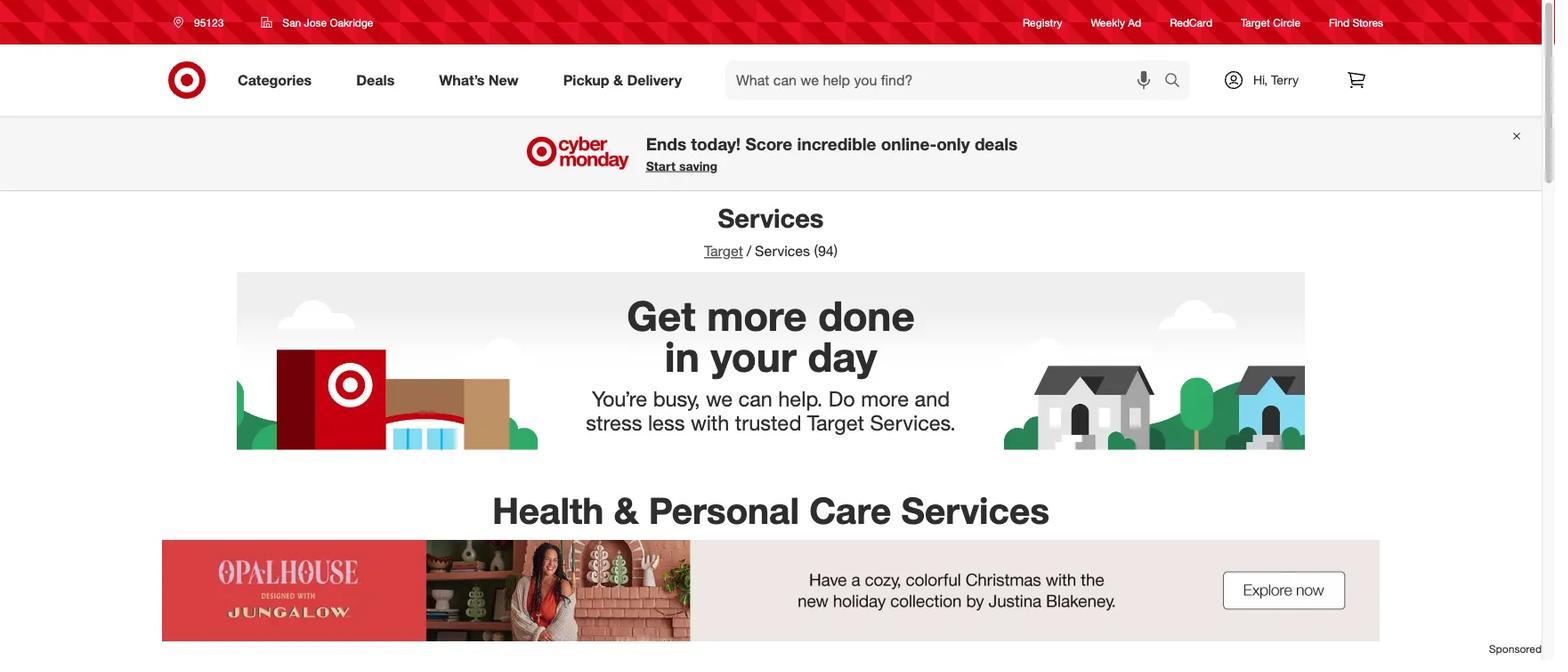 Task type: describe. For each thing, give the bounding box(es) containing it.
what's new link
[[424, 61, 541, 100]]

target circle
[[1241, 16, 1301, 29]]

95123 button
[[162, 6, 242, 38]]

day
[[808, 332, 877, 381]]

saving
[[679, 158, 718, 174]]

0 vertical spatial services
[[718, 202, 824, 234]]

circle
[[1273, 16, 1301, 29]]

& for personal
[[614, 489, 639, 533]]

online-
[[881, 133, 937, 154]]

registry
[[1023, 16, 1063, 29]]

help.
[[778, 386, 823, 412]]

delivery
[[627, 71, 682, 89]]

95123
[[194, 16, 224, 29]]

find
[[1329, 16, 1350, 29]]

stress
[[586, 410, 642, 435]]

incredible
[[797, 133, 876, 154]]

jose
[[304, 16, 327, 29]]

deals
[[975, 133, 1018, 154]]

pickup & delivery
[[563, 71, 682, 89]]

san
[[283, 16, 301, 29]]

hi, terry
[[1253, 72, 1299, 88]]

weekly ad
[[1091, 16, 1142, 29]]

with
[[691, 410, 729, 435]]

search
[[1156, 73, 1199, 90]]

more inside you're busy, we can help. do more and stress less with trusted target services.
[[861, 386, 909, 412]]

less
[[648, 410, 685, 435]]

what's new
[[439, 71, 519, 89]]

target inside "link"
[[1241, 16, 1270, 29]]

target link
[[704, 243, 743, 260]]

pickup & delivery link
[[548, 61, 704, 100]]

you're
[[592, 386, 647, 412]]

deals
[[356, 71, 395, 89]]

target circle link
[[1241, 15, 1301, 30]]

find stores
[[1329, 16, 1383, 29]]

get more done
[[627, 291, 915, 341]]

cyber monday target deals image
[[524, 132, 632, 174]]

search button
[[1156, 61, 1199, 103]]

1 vertical spatial services
[[755, 243, 810, 260]]

hi,
[[1253, 72, 1268, 88]]

(94)
[[814, 243, 838, 260]]

ends today! score incredible online-only deals start saving
[[646, 133, 1018, 174]]

your
[[711, 332, 797, 381]]

target inside you're busy, we can help. do more and stress less with trusted target services.
[[807, 410, 864, 435]]

san jose oakridge button
[[250, 6, 385, 38]]

___
[[752, 519, 790, 550]]

what's
[[439, 71, 485, 89]]

get
[[627, 291, 696, 341]]

oakridge
[[330, 16, 373, 29]]

target clinic logo image
[[280, 584, 588, 661]]

in your day
[[665, 332, 877, 381]]

find stores link
[[1329, 15, 1383, 30]]



Task type: vqa. For each thing, say whether or not it's contained in the screenshot.
WHAT'S at the left top
yes



Task type: locate. For each thing, give the bounding box(es) containing it.
only
[[937, 133, 970, 154]]

we
[[706, 386, 733, 412]]

ad
[[1128, 16, 1142, 29]]

/
[[747, 243, 751, 260]]

services
[[718, 202, 824, 234], [755, 243, 810, 260], [901, 489, 1050, 533]]

0 vertical spatial more
[[707, 291, 807, 341]]

new
[[489, 71, 519, 89]]

1 horizontal spatial more
[[861, 386, 909, 412]]

more down /
[[707, 291, 807, 341]]

target down 'day'
[[807, 410, 864, 435]]

redcard link
[[1170, 15, 1213, 30]]

1 vertical spatial &
[[614, 489, 639, 533]]

0 horizontal spatial more
[[707, 291, 807, 341]]

terry
[[1271, 72, 1299, 88]]

pickup
[[563, 71, 609, 89]]

san jose oakridge
[[283, 16, 373, 29]]

stores
[[1353, 16, 1383, 29]]

more
[[707, 291, 807, 341], [861, 386, 909, 412]]

today!
[[691, 133, 741, 154]]

1 vertical spatial target
[[704, 243, 743, 260]]

services.
[[870, 410, 956, 435]]

2 & from the top
[[614, 489, 639, 533]]

busy,
[[653, 386, 700, 412]]

and
[[915, 386, 950, 412]]

registry link
[[1023, 15, 1063, 30]]

target inside services target / services (94)
[[704, 243, 743, 260]]

2 vertical spatial target
[[807, 410, 864, 435]]

redcard
[[1170, 16, 1213, 29]]

&
[[613, 71, 623, 89], [614, 489, 639, 533]]

services target / services (94)
[[704, 202, 838, 260]]

done
[[818, 291, 915, 341]]

more right do
[[861, 386, 909, 412]]

in
[[665, 332, 700, 381]]

health
[[492, 489, 604, 533]]

advertisement region
[[0, 540, 1542, 642]]

categories link
[[223, 61, 334, 100]]

0 horizontal spatial target
[[704, 243, 743, 260]]

0 vertical spatial &
[[613, 71, 623, 89]]

do
[[829, 386, 855, 412]]

& for delivery
[[613, 71, 623, 89]]

target left /
[[704, 243, 743, 260]]

deals link
[[341, 61, 417, 100]]

& right the pickup
[[613, 71, 623, 89]]

& right health
[[614, 489, 639, 533]]

health & personal care services
[[492, 489, 1050, 533]]

1 vertical spatial more
[[861, 386, 909, 412]]

care
[[809, 489, 891, 533]]

categories
[[238, 71, 312, 89]]

score
[[746, 133, 793, 154]]

sponsored
[[1489, 643, 1542, 656]]

0 vertical spatial target
[[1241, 16, 1270, 29]]

2 horizontal spatial target
[[1241, 16, 1270, 29]]

target left circle
[[1241, 16, 1270, 29]]

can
[[739, 386, 773, 412]]

ends
[[646, 133, 686, 154]]

1 & from the top
[[613, 71, 623, 89]]

1 horizontal spatial target
[[807, 410, 864, 435]]

cvs pharmacy at target image
[[617, 584, 925, 661]]

personal
[[649, 489, 799, 533]]

weekly ad link
[[1091, 15, 1142, 30]]

trusted
[[735, 410, 802, 435]]

weekly
[[1091, 16, 1125, 29]]

target
[[1241, 16, 1270, 29], [704, 243, 743, 260], [807, 410, 864, 435]]

What can we help you find? suggestions appear below search field
[[726, 61, 1169, 100]]

you're busy, we can help. do more and stress less with trusted target services.
[[586, 386, 956, 435]]

start
[[646, 158, 676, 174]]

2 vertical spatial services
[[901, 489, 1050, 533]]



